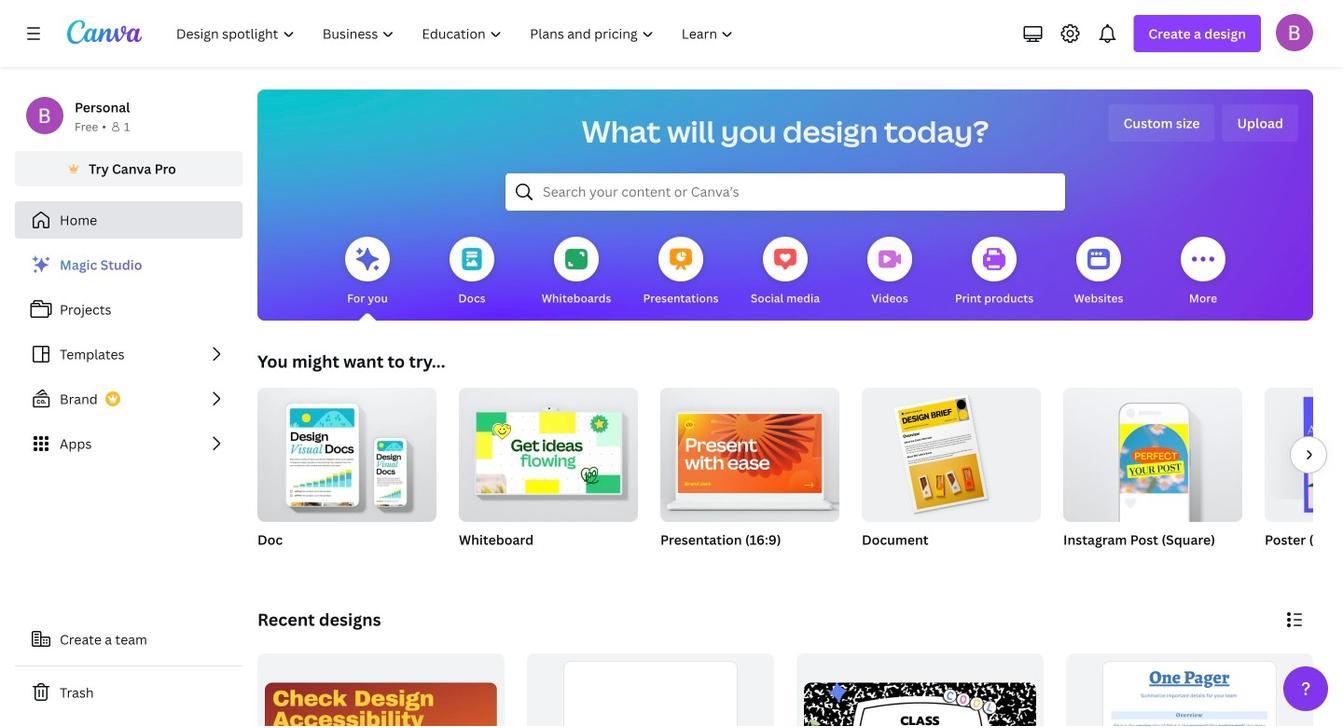 Task type: locate. For each thing, give the bounding box(es) containing it.
top level navigation element
[[164, 15, 749, 52]]

None search field
[[506, 173, 1065, 211]]

bob builder image
[[1276, 14, 1313, 51]]

group
[[257, 381, 437, 573], [257, 381, 437, 522], [459, 381, 638, 573], [459, 381, 638, 522], [660, 381, 839, 573], [660, 381, 839, 522], [862, 388, 1041, 573], [862, 388, 1041, 522], [1063, 388, 1242, 573], [1265, 388, 1343, 573], [257, 654, 505, 727], [527, 654, 774, 727]]

list
[[15, 246, 243, 463]]



Task type: describe. For each thing, give the bounding box(es) containing it.
Search search field
[[543, 174, 1028, 210]]



Task type: vqa. For each thing, say whether or not it's contained in the screenshot.
TRY "REMOVE BACKGROUND" OR "BRAND KIT" search box
no



